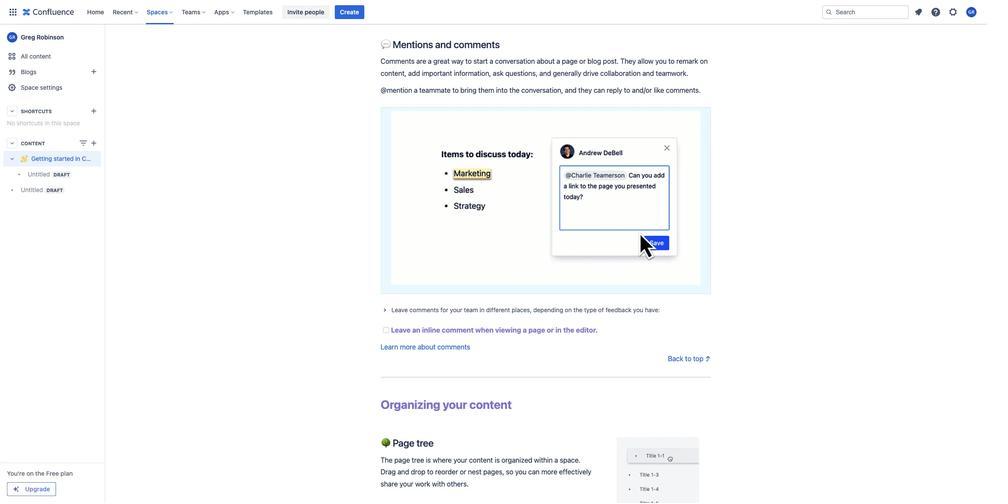 Task type: locate. For each thing, give the bounding box(es) containing it.
type
[[584, 306, 597, 314]]

more inside the page tree is where your content is organized within a space. drag and drop to reorder or nest pages, so you can more effectively share your work with others.
[[541, 469, 557, 477]]

conversation
[[495, 57, 535, 65]]

people
[[305, 8, 324, 15]]

about up generally
[[537, 57, 555, 65]]

like
[[654, 86, 664, 94]]

banner
[[0, 0, 987, 24]]

0 vertical spatial draft
[[53, 172, 70, 178]]

into
[[496, 86, 508, 94]]

can right they
[[594, 86, 605, 94]]

or left nest
[[460, 469, 466, 477]]

collapse sidebar image
[[95, 29, 114, 46]]

untitled draft
[[28, 171, 70, 178], [21, 186, 63, 194]]

2 vertical spatial or
[[460, 469, 466, 477]]

to up teamwork.
[[669, 57, 675, 65]]

draft down getting started in confluence link
[[47, 188, 63, 193]]

create a page image
[[89, 138, 99, 149]]

plan
[[60, 470, 73, 478]]

on
[[700, 57, 708, 65], [565, 306, 572, 314], [26, 470, 34, 478]]

1 vertical spatial untitled draft
[[21, 186, 63, 194]]

reply
[[607, 86, 622, 94]]

spaces button
[[144, 5, 177, 19]]

0 vertical spatial leave
[[392, 306, 408, 314]]

getting
[[31, 155, 52, 163]]

the left free
[[35, 470, 45, 478]]

2 vertical spatial content
[[469, 457, 493, 465]]

0 horizontal spatial about
[[418, 344, 436, 351]]

comments down comment
[[437, 344, 470, 351]]

0 vertical spatial on
[[700, 57, 708, 65]]

no shortcuts in this space
[[7, 119, 80, 127]]

can down within
[[528, 469, 540, 477]]

an
[[412, 326, 421, 334]]

0 vertical spatial content
[[29, 53, 51, 60]]

home
[[87, 8, 104, 15]]

of
[[598, 306, 604, 314]]

1 horizontal spatial copy image
[[511, 400, 521, 411]]

them
[[478, 86, 494, 94]]

comments inside the "learn more about comments back to top ⤴"
[[437, 344, 470, 351]]

bring
[[461, 86, 477, 94]]

or left blog
[[579, 57, 586, 65]]

generally
[[553, 69, 581, 77]]

0 vertical spatial page
[[562, 57, 578, 65]]

you inside comments are a great way to start a conversation about a page or blog post. they allow you to remark on content, add important information, ask questions, and generally drive collaboration and teamwork.
[[655, 57, 667, 65]]

is left where
[[426, 457, 431, 465]]

to right drop
[[427, 469, 434, 477]]

comments.
[[666, 86, 701, 94]]

2 horizontal spatial page
[[562, 57, 578, 65]]

tree item
[[3, 151, 114, 182]]

0 horizontal spatial on
[[26, 470, 34, 478]]

conversation,
[[521, 86, 563, 94]]

allow
[[638, 57, 654, 65]]

0 vertical spatial tree
[[417, 438, 434, 450]]

different
[[486, 306, 510, 314]]

appswitcher icon image
[[8, 7, 18, 17]]

page down leave comments for your team in different places, depending on the type of feedback you have: dropdown button
[[529, 326, 545, 334]]

page up generally
[[562, 57, 578, 65]]

create a blog image
[[89, 66, 99, 77]]

all content link
[[3, 49, 101, 64]]

and inside the page tree is where your content is organized within a space. drag and drop to reorder or nest pages, so you can more effectively share your work with others.
[[398, 469, 409, 477]]

comments are a great way to start a conversation about a page or blog post. they allow you to remark on content, add important information, ask questions, and generally drive collaboration and teamwork.
[[381, 57, 710, 77]]

untitled draft for tree containing getting started in confluence
[[21, 186, 63, 194]]

untitled draft inside tree item
[[28, 171, 70, 178]]

in right team
[[480, 306, 485, 314]]

leave comments for your team in different places, depending on the type of feedback you have: button
[[376, 302, 716, 319]]

space.
[[560, 457, 581, 465]]

space element
[[0, 24, 114, 504]]

remark
[[677, 57, 698, 65]]

banner containing home
[[0, 0, 987, 24]]

to left top
[[685, 355, 692, 363]]

nest
[[468, 469, 482, 477]]

1 vertical spatial tree
[[412, 457, 424, 465]]

create
[[340, 8, 359, 15]]

you
[[655, 57, 667, 65], [633, 306, 643, 314], [515, 469, 527, 477]]

started
[[54, 155, 74, 163]]

on right you're
[[26, 470, 34, 478]]

on inside space element
[[26, 470, 34, 478]]

tree containing getting started in confluence
[[3, 151, 114, 198]]

is up 'pages,'
[[495, 457, 500, 465]]

create link
[[335, 5, 364, 19]]

2 vertical spatial you
[[515, 469, 527, 477]]

premium image
[[13, 486, 20, 493]]

reorder
[[435, 469, 458, 477]]

drive
[[583, 69, 599, 77]]

work
[[415, 481, 430, 488]]

your inside leave comments for your team in different places, depending on the type of feedback you have: dropdown button
[[450, 306, 462, 314]]

1 vertical spatial leave
[[391, 326, 411, 334]]

expand content image
[[379, 305, 390, 316]]

tree up drop
[[412, 457, 424, 465]]

change view image
[[78, 138, 89, 149]]

1 horizontal spatial or
[[547, 326, 554, 334]]

so
[[506, 469, 514, 477]]

a inside the page tree is where your content is organized within a space. drag and drop to reorder or nest pages, so you can more effectively share your work with others.
[[555, 457, 558, 465]]

they
[[578, 86, 592, 94]]

1 horizontal spatial is
[[495, 457, 500, 465]]

1 vertical spatial about
[[418, 344, 436, 351]]

a up generally
[[557, 57, 560, 65]]

organizing
[[381, 398, 440, 412]]

upgrade button
[[7, 483, 56, 496]]

0 horizontal spatial more
[[400, 344, 416, 351]]

greg
[[21, 33, 35, 41]]

you inside dropdown button
[[633, 306, 643, 314]]

you right so
[[515, 469, 527, 477]]

when
[[475, 326, 494, 334]]

global element
[[5, 0, 821, 24]]

copy image
[[511, 400, 521, 411], [433, 438, 443, 449]]

1 horizontal spatial on
[[565, 306, 572, 314]]

your profile and preferences image
[[966, 7, 977, 17]]

1 vertical spatial can
[[528, 469, 540, 477]]

0 horizontal spatial or
[[460, 469, 466, 477]]

1 vertical spatial more
[[541, 469, 557, 477]]

2 vertical spatial on
[[26, 470, 34, 478]]

in left this
[[45, 119, 50, 127]]

the inside dropdown button
[[574, 306, 583, 314]]

depending
[[533, 306, 563, 314]]

they
[[621, 57, 636, 65]]

2 horizontal spatial or
[[579, 57, 586, 65]]

in
[[45, 119, 50, 127], [75, 155, 80, 163], [480, 306, 485, 314], [556, 326, 562, 334]]

settings
[[40, 84, 62, 91]]

back to top ⤴ link
[[668, 355, 711, 363]]

comments
[[454, 39, 500, 50], [410, 306, 439, 314], [437, 344, 470, 351]]

templates
[[243, 8, 273, 15]]

1 horizontal spatial about
[[537, 57, 555, 65]]

confluence image
[[23, 7, 74, 17], [23, 7, 74, 17]]

1 horizontal spatial more
[[541, 469, 557, 477]]

1 vertical spatial page
[[529, 326, 545, 334]]

1 horizontal spatial can
[[594, 86, 605, 94]]

blog
[[588, 57, 601, 65]]

post.
[[603, 57, 619, 65]]

1 horizontal spatial page
[[529, 326, 545, 334]]

more down within
[[541, 469, 557, 477]]

you left have:
[[633, 306, 643, 314]]

are
[[416, 57, 426, 65]]

0 vertical spatial about
[[537, 57, 555, 65]]

0 vertical spatial comments
[[454, 39, 500, 50]]

share
[[381, 481, 398, 488]]

content button
[[3, 136, 101, 151]]

tree item inside space element
[[3, 151, 114, 182]]

a right within
[[555, 457, 558, 465]]

tree item containing getting started in confluence
[[3, 151, 114, 182]]

on right remark
[[700, 57, 708, 65]]

or inside comments are a great way to start a conversation about a page or blog post. they allow you to remark on content, add important information, ask questions, and generally drive collaboration and teamwork.
[[579, 57, 586, 65]]

comments up 'start'
[[454, 39, 500, 50]]

draft down started
[[53, 172, 70, 178]]

0 vertical spatial more
[[400, 344, 416, 351]]

on inside dropdown button
[[565, 306, 572, 314]]

and left they
[[565, 86, 577, 94]]

and
[[435, 39, 452, 50], [540, 69, 551, 77], [643, 69, 654, 77], [565, 86, 577, 94], [398, 469, 409, 477]]

0 vertical spatial you
[[655, 57, 667, 65]]

more inside the "learn more about comments back to top ⤴"
[[400, 344, 416, 351]]

tree inside space element
[[3, 151, 114, 198]]

2 vertical spatial comments
[[437, 344, 470, 351]]

inline
[[422, 326, 440, 334]]

0 vertical spatial untitled draft
[[28, 171, 70, 178]]

2 horizontal spatial you
[[655, 57, 667, 65]]

0 horizontal spatial page
[[394, 457, 410, 465]]

can
[[594, 86, 605, 94], [528, 469, 540, 477]]

leave for leave an inline comment when viewing a page or in the editor.
[[391, 326, 411, 334]]

1 vertical spatial on
[[565, 306, 572, 314]]

more right learn
[[400, 344, 416, 351]]

templates link
[[240, 5, 275, 19]]

about down inline
[[418, 344, 436, 351]]

2 horizontal spatial on
[[700, 57, 708, 65]]

search image
[[826, 8, 833, 15]]

0 vertical spatial or
[[579, 57, 586, 65]]

2 vertical spatial page
[[394, 457, 410, 465]]

1 horizontal spatial you
[[633, 306, 643, 314]]

editor.
[[576, 326, 598, 334]]

tree for page
[[417, 438, 434, 450]]

0 horizontal spatial you
[[515, 469, 527, 477]]

the left type
[[574, 306, 583, 314]]

page
[[562, 57, 578, 65], [529, 326, 545, 334], [394, 457, 410, 465]]

1 vertical spatial copy image
[[433, 438, 443, 449]]

questions,
[[505, 69, 538, 77]]

tree
[[3, 151, 114, 198]]

leave right the expand content icon
[[392, 306, 408, 314]]

page right the the
[[394, 457, 410, 465]]

in right started
[[75, 155, 80, 163]]

0 horizontal spatial can
[[528, 469, 540, 477]]

you right allow
[[655, 57, 667, 65]]

help icon image
[[931, 7, 941, 17]]

comments left for
[[410, 306, 439, 314]]

🌳
[[381, 438, 391, 450]]

leave inside dropdown button
[[392, 306, 408, 314]]

and up the "great"
[[435, 39, 452, 50]]

add
[[408, 69, 420, 77]]

leave left an
[[391, 326, 411, 334]]

tree inside the page tree is where your content is organized within a space. drag and drop to reorder or nest pages, so you can more effectively share your work with others.
[[412, 457, 424, 465]]

1 vertical spatial you
[[633, 306, 643, 314]]

0 vertical spatial copy image
[[511, 400, 521, 411]]

1 vertical spatial comments
[[410, 306, 439, 314]]

or down depending on the bottom of the page
[[547, 326, 554, 334]]

on inside comments are a great way to start a conversation about a page or blog post. they allow you to remark on content, add important information, ask questions, and generally drive collaboration and teamwork.
[[700, 57, 708, 65]]

untitled
[[28, 171, 50, 178], [21, 186, 43, 194]]

no
[[7, 119, 15, 127]]

and left drop
[[398, 469, 409, 477]]

back
[[668, 355, 684, 363]]

about
[[537, 57, 555, 65], [418, 344, 436, 351]]

tree right the page
[[417, 438, 434, 450]]

0 horizontal spatial is
[[426, 457, 431, 465]]

or inside the page tree is where your content is organized within a space. drag and drop to reorder or nest pages, so you can more effectively share your work with others.
[[460, 469, 466, 477]]

on right depending on the bottom of the page
[[565, 306, 572, 314]]

teams
[[182, 8, 200, 15]]

way
[[452, 57, 464, 65]]



Task type: vqa. For each thing, say whether or not it's contained in the screenshot.
Get the most out of your team space icon
no



Task type: describe. For each thing, give the bounding box(es) containing it.
shortcuts
[[17, 119, 43, 127]]

organizing your content
[[381, 398, 512, 412]]

to left the bring
[[453, 86, 459, 94]]

about inside comments are a great way to start a conversation about a page or blog post. they allow you to remark on content, add important information, ask questions, and generally drive collaboration and teamwork.
[[537, 57, 555, 65]]

this
[[51, 119, 62, 127]]

the inside space element
[[35, 470, 45, 478]]

💬
[[381, 39, 391, 50]]

to right reply
[[624, 86, 630, 94]]

drag
[[381, 469, 396, 477]]

important
[[422, 69, 452, 77]]

a right are
[[428, 57, 432, 65]]

Search field
[[822, 5, 909, 19]]

in down depending on the bottom of the page
[[556, 326, 562, 334]]

within
[[534, 457, 553, 465]]

team
[[464, 306, 478, 314]]

the left editor.
[[563, 326, 574, 334]]

all
[[21, 53, 28, 60]]

in inside dropdown button
[[480, 306, 485, 314]]

free
[[46, 470, 59, 478]]

page inside the page tree is where your content is organized within a space. drag and drop to reorder or nest pages, so you can more effectively share your work with others.
[[394, 457, 410, 465]]

space settings link
[[3, 80, 101, 96]]

tree for page
[[412, 457, 424, 465]]

for
[[441, 306, 448, 314]]

0 vertical spatial can
[[594, 86, 605, 94]]

you're on the free plan
[[7, 470, 73, 478]]

space settings
[[21, 84, 62, 91]]

1 vertical spatial content
[[470, 398, 512, 412]]

the page tree is where your content is organized within a space. drag and drop to reorder or nest pages, so you can more effectively share your work with others.
[[381, 457, 593, 488]]

can inside the page tree is where your content is organized within a space. drag and drop to reorder or nest pages, so you can more effectively share your work with others.
[[528, 469, 540, 477]]

1 is from the left
[[426, 457, 431, 465]]

home link
[[84, 5, 107, 19]]

others.
[[447, 481, 469, 488]]

teams button
[[179, 5, 209, 19]]

a right 'start'
[[490, 57, 493, 65]]

the right 'into'
[[510, 86, 520, 94]]

recent
[[113, 8, 133, 15]]

feedback
[[606, 306, 632, 314]]

1 vertical spatial untitled
[[21, 186, 43, 194]]

comment
[[442, 326, 474, 334]]

shortcuts button
[[3, 103, 101, 119]]

invite people
[[287, 8, 324, 15]]

comments for and
[[454, 39, 500, 50]]

⤴
[[705, 355, 711, 363]]

2 is from the left
[[495, 457, 500, 465]]

invite people button
[[282, 5, 330, 19]]

1 vertical spatial draft
[[47, 188, 63, 193]]

confluence
[[82, 155, 114, 163]]

content inside the page tree is where your content is organized within a space. drag and drop to reorder or nest pages, so you can more effectively share your work with others.
[[469, 457, 493, 465]]

blogs link
[[3, 64, 101, 80]]

a right viewing
[[523, 326, 527, 334]]

apps button
[[212, 5, 238, 19]]

settings icon image
[[948, 7, 959, 17]]

copy image
[[499, 39, 509, 49]]

greg robinson
[[21, 33, 64, 41]]

notification icon image
[[913, 7, 924, 17]]

@mention a teammate to bring them into the conversation, and they can reply to and/or like comments.
[[381, 86, 701, 94]]

space
[[63, 119, 80, 127]]

a down add
[[414, 86, 418, 94]]

organized
[[502, 457, 532, 465]]

teamwork.
[[656, 69, 688, 77]]

add shortcut image
[[89, 106, 99, 116]]

@mention
[[381, 86, 412, 94]]

and up conversation,
[[540, 69, 551, 77]]

teammate
[[419, 86, 451, 94]]

you inside the page tree is where your content is organized within a space. drag and drop to reorder or nest pages, so you can more effectively share your work with others.
[[515, 469, 527, 477]]

comments inside dropdown button
[[410, 306, 439, 314]]

page
[[393, 438, 415, 450]]

have:
[[645, 306, 660, 314]]

leave comments for your team in different places, depending on the type of feedback you have:
[[392, 306, 660, 314]]

recent button
[[110, 5, 142, 19]]

viewing
[[495, 326, 521, 334]]

0 horizontal spatial copy image
[[433, 438, 443, 449]]

learn more about comments link
[[381, 344, 470, 351]]

mentions
[[393, 39, 433, 50]]

robinson
[[37, 33, 64, 41]]

comments
[[381, 57, 415, 65]]

💬 mentions and comments
[[381, 39, 500, 50]]

comments for about
[[437, 344, 470, 351]]

to right way on the top left of page
[[466, 57, 472, 65]]

spaces
[[147, 8, 168, 15]]

about inside the "learn more about comments back to top ⤴"
[[418, 344, 436, 351]]

1 vertical spatial or
[[547, 326, 554, 334]]

and down allow
[[643, 69, 654, 77]]

top
[[693, 355, 704, 363]]

apps
[[214, 8, 229, 15]]

🌳 page tree
[[381, 438, 434, 450]]

content inside space element
[[29, 53, 51, 60]]

content
[[21, 141, 45, 146]]

learn
[[381, 344, 398, 351]]

great
[[433, 57, 450, 65]]

greg robinson link
[[3, 29, 101, 46]]

getting started in confluence link
[[3, 151, 114, 167]]

all content
[[21, 53, 51, 60]]

invite
[[287, 8, 303, 15]]

leave for leave comments for your team in different places, depending on the type of feedback you have:
[[392, 306, 408, 314]]

page inside comments are a great way to start a conversation about a page or blog post. they allow you to remark on content, add important information, ask questions, and generally drive collaboration and teamwork.
[[562, 57, 578, 65]]

collaboration
[[600, 69, 641, 77]]

places,
[[512, 306, 532, 314]]

blogs
[[21, 68, 37, 76]]

to inside the "learn more about comments back to top ⤴"
[[685, 355, 692, 363]]

drop
[[411, 469, 425, 477]]

0 vertical spatial untitled
[[28, 171, 50, 178]]

and/or
[[632, 86, 652, 94]]

to inside the page tree is where your content is organized within a space. drag and drop to reorder or nest pages, so you can more effectively share your work with others.
[[427, 469, 434, 477]]

content,
[[381, 69, 406, 77]]

shortcuts
[[21, 108, 52, 114]]

untitled draft for tree item containing getting started in confluence
[[28, 171, 70, 178]]

information,
[[454, 69, 491, 77]]

where
[[433, 457, 452, 465]]



